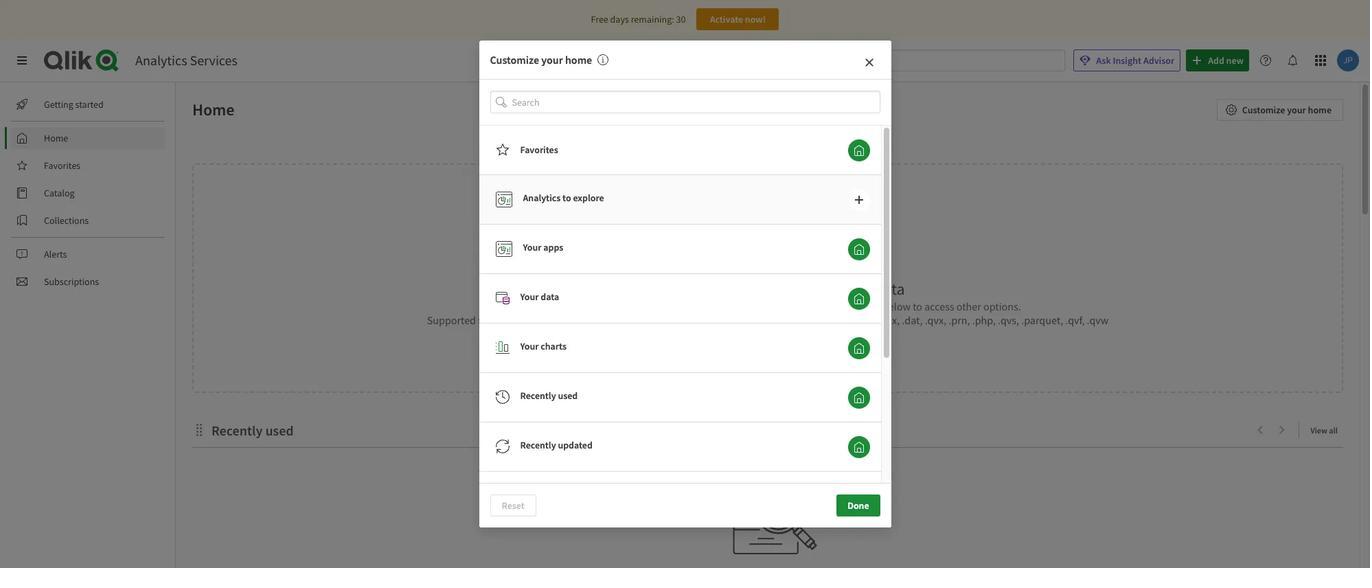 Task type: vqa. For each thing, say whether or not it's contained in the screenshot.
Windows
no



Task type: locate. For each thing, give the bounding box(es) containing it.
your charts
[[520, 340, 567, 353]]

updated
[[558, 439, 593, 451]]

drop files anywhere to upload your data get started by dragging and dropping a data file anywhere on this screen or click below to access other options. supported file types: .qvd, .xlsx, .xls, .xlw, .xlsm, .xml, .csv, .txt, .tab, .qvo, .skv, .log, .html, .htm, .kml, .fix, .dat, .qvx, .prn, .php, .qvs, .parquet, .qvf, .qvw
[[427, 278, 1109, 327]]

analytics left explore
[[523, 192, 561, 204]]

to right below
[[913, 300, 923, 313]]

1 vertical spatial used
[[265, 422, 294, 439]]

favorites inside customize your home dialog
[[520, 144, 558, 156]]

main content
[[170, 82, 1371, 568]]

0 vertical spatial your
[[523, 241, 542, 254]]

data
[[874, 278, 905, 300], [541, 291, 559, 303], [695, 300, 716, 313]]

file left .qvo,
[[718, 300, 732, 313]]

charts
[[541, 340, 567, 353]]

1 horizontal spatial customize your home
[[1243, 104, 1332, 116]]

analytics left services
[[135, 52, 187, 69]]

Favorites button
[[848, 139, 870, 161]]

recently right move collection image
[[212, 422, 263, 439]]

a
[[688, 300, 693, 313]]

0 horizontal spatial data
[[541, 291, 559, 303]]

started left by
[[533, 300, 565, 313]]

0 vertical spatial home
[[565, 53, 592, 67]]

1 vertical spatial home
[[44, 132, 68, 144]]

started right getting in the top left of the page
[[75, 98, 104, 111]]

0 vertical spatial customize
[[490, 53, 539, 67]]

0 vertical spatial your
[[542, 53, 563, 67]]

home inside main content
[[192, 99, 235, 120]]

0 vertical spatial analytics
[[135, 52, 187, 69]]

2 vertical spatial your
[[840, 278, 871, 300]]

30
[[676, 13, 686, 25]]

started
[[75, 98, 104, 111], [533, 300, 565, 313]]

alerts link
[[11, 243, 165, 265]]

favorites
[[520, 144, 558, 156], [44, 159, 81, 172]]

your apps
[[523, 241, 564, 254]]

0 horizontal spatial home
[[44, 132, 68, 144]]

click
[[860, 300, 881, 313]]

0 vertical spatial favorites
[[520, 144, 558, 156]]

anywhere
[[699, 278, 767, 300], [735, 300, 780, 313]]

home down getting in the top left of the page
[[44, 132, 68, 144]]

1 vertical spatial customize
[[1243, 104, 1286, 116]]

or
[[848, 300, 857, 313]]

1 horizontal spatial home
[[1308, 104, 1332, 116]]

.fix,
[[884, 313, 900, 327]]

Search text field
[[512, 91, 880, 113]]

0 horizontal spatial home
[[565, 53, 592, 67]]

1 horizontal spatial your
[[840, 278, 871, 300]]

other
[[957, 300, 982, 313]]

your
[[542, 53, 563, 67], [1288, 104, 1307, 116], [840, 278, 871, 300]]

access
[[925, 300, 955, 313]]

2 vertical spatial your
[[520, 340, 539, 353]]

customize
[[490, 53, 539, 67], [1243, 104, 1286, 116]]

1 vertical spatial your
[[1288, 104, 1307, 116]]

remaining:
[[631, 13, 674, 25]]

0 vertical spatial home
[[192, 99, 235, 120]]

options.
[[984, 300, 1021, 313]]

collections link
[[11, 210, 165, 232]]

.html,
[[803, 313, 830, 327]]

to left this at the right bottom
[[771, 278, 785, 300]]

Analytics to explore button
[[848, 189, 870, 211]]

activate
[[710, 13, 743, 25]]

recently for recently updated button
[[520, 439, 556, 451]]

1 horizontal spatial to
[[771, 278, 785, 300]]

your for your data
[[520, 291, 539, 303]]

view all
[[1311, 425, 1338, 436]]

close image
[[864, 57, 875, 68]]

1 vertical spatial favorites
[[44, 159, 81, 172]]

.kml,
[[859, 313, 882, 327]]

1 vertical spatial home
[[1308, 104, 1332, 116]]

recently left updated
[[520, 439, 556, 451]]

data up .fix,
[[874, 278, 905, 300]]

recently used inside main content
[[212, 422, 294, 439]]

anywhere up the .tab,
[[699, 278, 767, 300]]

.php,
[[973, 313, 996, 327]]

1 vertical spatial customize your home
[[1243, 104, 1332, 116]]

favorites inside the navigation pane element
[[44, 159, 81, 172]]

navigation pane element
[[0, 88, 175, 298]]

0 horizontal spatial used
[[265, 422, 294, 439]]

0 vertical spatial started
[[75, 98, 104, 111]]

recently
[[520, 390, 556, 402], [212, 422, 263, 439], [520, 439, 556, 451]]

alerts
[[44, 248, 67, 260]]

0 horizontal spatial to
[[563, 192, 571, 204]]

1 vertical spatial analytics
[[523, 192, 561, 204]]

favorites up analytics to explore
[[520, 144, 558, 156]]

recently down your charts
[[520, 390, 556, 402]]

activate now!
[[710, 13, 766, 25]]

home link
[[11, 127, 165, 149]]

customize your home
[[490, 53, 592, 67], [1243, 104, 1332, 116]]

home inside the navigation pane element
[[44, 132, 68, 144]]

recently used inside customize your home dialog
[[520, 390, 578, 402]]

0 horizontal spatial favorites
[[44, 159, 81, 172]]

1 vertical spatial recently used
[[212, 422, 294, 439]]

1 horizontal spatial recently used
[[520, 390, 578, 402]]

1 vertical spatial started
[[533, 300, 565, 313]]

file
[[718, 300, 732, 313], [478, 313, 492, 327]]

1 horizontal spatial favorites
[[520, 144, 558, 156]]

2 horizontal spatial data
[[874, 278, 905, 300]]

used
[[558, 390, 578, 402], [265, 422, 294, 439]]

your left apps
[[523, 241, 542, 254]]

done
[[848, 499, 869, 512]]

to inside customize your home dialog
[[563, 192, 571, 204]]

0 vertical spatial recently used
[[520, 390, 578, 402]]

below
[[883, 300, 911, 313]]

1 horizontal spatial data
[[695, 300, 716, 313]]

file left types:
[[478, 313, 492, 327]]

1 horizontal spatial home
[[192, 99, 235, 120]]

0 horizontal spatial file
[[478, 313, 492, 327]]

1 horizontal spatial used
[[558, 390, 578, 402]]

by
[[567, 300, 579, 313]]

0 horizontal spatial analytics
[[135, 52, 187, 69]]

0 horizontal spatial recently used
[[212, 422, 294, 439]]

1 horizontal spatial file
[[718, 300, 732, 313]]

analytics
[[135, 52, 187, 69], [523, 192, 561, 204]]

recently used
[[520, 390, 578, 402], [212, 422, 294, 439]]

on
[[782, 300, 794, 313]]

view all link
[[1311, 421, 1344, 438]]

your data
[[520, 291, 559, 303]]

data left by
[[541, 291, 559, 303]]

data right a
[[695, 300, 716, 313]]

analytics for analytics to explore
[[523, 192, 561, 204]]

to
[[563, 192, 571, 204], [771, 278, 785, 300], [913, 300, 923, 313]]

to left explore
[[563, 192, 571, 204]]

favorites link
[[11, 155, 165, 177]]

analytics inside customize your home dialog
[[523, 192, 561, 204]]

0 horizontal spatial your
[[542, 53, 563, 67]]

advisor
[[1144, 54, 1175, 67]]

your up .qvd,
[[520, 291, 539, 303]]

data inside customize your home dialog
[[541, 291, 559, 303]]

home
[[565, 53, 592, 67], [1308, 104, 1332, 116]]

used inside customize your home dialog
[[558, 390, 578, 402]]

recently used right move collection image
[[212, 422, 294, 439]]

recently used down charts
[[520, 390, 578, 402]]

1 horizontal spatial customize
[[1243, 104, 1286, 116]]

.qvo,
[[734, 313, 756, 327]]

0 vertical spatial customize your home
[[490, 53, 592, 67]]

1 vertical spatial your
[[520, 291, 539, 303]]

0 vertical spatial used
[[558, 390, 578, 402]]

your left charts
[[520, 340, 539, 353]]

subscriptions
[[44, 275, 99, 288]]

recently updated
[[520, 439, 593, 451]]

favorites up 'catalog'
[[44, 159, 81, 172]]

home inside button
[[1308, 104, 1332, 116]]

catalog
[[44, 187, 75, 199]]

1 horizontal spatial analytics
[[523, 192, 561, 204]]

0 horizontal spatial customize
[[490, 53, 539, 67]]

.qvw
[[1087, 313, 1109, 327]]

0 horizontal spatial started
[[75, 98, 104, 111]]

2 horizontal spatial your
[[1288, 104, 1307, 116]]

customize your home button
[[1217, 99, 1344, 121]]

your
[[523, 241, 542, 254], [520, 291, 539, 303], [520, 340, 539, 353]]

Recently used button
[[848, 387, 870, 409]]

0 horizontal spatial customize your home
[[490, 53, 592, 67]]

home down services
[[192, 99, 235, 120]]

1 horizontal spatial started
[[533, 300, 565, 313]]



Task type: describe. For each thing, give the bounding box(es) containing it.
.xls,
[[574, 313, 592, 327]]

analytics to explore
[[523, 192, 604, 204]]

ask insight advisor button
[[1074, 49, 1181, 71]]

subscriptions link
[[11, 271, 165, 293]]

collections
[[44, 214, 89, 227]]

main content containing home
[[170, 82, 1371, 568]]

getting started
[[44, 98, 104, 111]]

.qvs,
[[998, 313, 1020, 327]]

your inside button
[[1288, 104, 1307, 116]]

insight
[[1113, 54, 1142, 67]]

analytics for analytics services
[[135, 52, 187, 69]]

customize inside dialog
[[490, 53, 539, 67]]

.xlsm,
[[617, 313, 644, 327]]

services
[[190, 52, 238, 69]]

ask
[[1097, 54, 1111, 67]]

started inside the navigation pane element
[[75, 98, 104, 111]]

all
[[1330, 425, 1338, 436]]

apps
[[544, 241, 564, 254]]

your for your charts
[[520, 340, 539, 353]]

ask insight advisor
[[1097, 54, 1175, 67]]

.skv,
[[759, 313, 779, 327]]

dropping
[[643, 300, 686, 313]]

.xlsx,
[[549, 313, 572, 327]]

files
[[668, 278, 696, 300]]

analytics services
[[135, 52, 238, 69]]

done button
[[837, 494, 880, 516]]

.csv,
[[671, 313, 691, 327]]

and
[[623, 300, 641, 313]]

analytics services element
[[135, 52, 238, 69]]

.qvf,
[[1066, 313, 1085, 327]]

.xml,
[[646, 313, 669, 327]]

activate now! link
[[697, 8, 779, 30]]

customize your home inside dialog
[[490, 53, 592, 67]]

.dat,
[[902, 313, 923, 327]]

types:
[[495, 313, 522, 327]]

Your data button
[[848, 288, 870, 310]]

.log,
[[781, 313, 801, 327]]

recently for recently used button
[[520, 390, 556, 402]]

anywhere left "on"
[[735, 300, 780, 313]]

your inside drop files anywhere to upload your data get started by dragging and dropping a data file anywhere on this screen or click below to access other options. supported file types: .qvd, .xlsx, .xls, .xlw, .xlsm, .xml, .csv, .txt, .tab, .qvo, .skv, .log, .html, .htm, .kml, .fix, .dat, .qvx, .prn, .php, .qvs, .parquet, .qvf, .qvw
[[840, 278, 871, 300]]

.parquet,
[[1022, 313, 1064, 327]]

started inside drop files anywhere to upload your data get started by dragging and dropping a data file anywhere on this screen or click below to access other options. supported file types: .qvd, .xlsx, .xls, .xlw, .xlsm, .xml, .csv, .txt, .tab, .qvo, .skv, .log, .html, .htm, .kml, .fix, .dat, .qvx, .prn, .php, .qvs, .parquet, .qvf, .qvw
[[533, 300, 565, 313]]

move collection image
[[192, 423, 206, 437]]

.htm,
[[832, 313, 857, 327]]

supported
[[427, 313, 476, 327]]

screen
[[815, 300, 846, 313]]

catalog link
[[11, 182, 165, 204]]

recently used link
[[212, 422, 299, 439]]

close sidebar menu image
[[16, 55, 27, 66]]

now!
[[745, 13, 766, 25]]

Recently updated button
[[848, 436, 870, 458]]

view
[[1311, 425, 1328, 436]]

free days remaining: 30
[[591, 13, 686, 25]]

.xlw,
[[594, 313, 615, 327]]

explore
[[573, 192, 604, 204]]

.qvx,
[[925, 313, 947, 327]]

Search text field
[[847, 49, 1066, 72]]

your for your apps
[[523, 241, 542, 254]]

getting
[[44, 98, 73, 111]]

upload
[[788, 278, 837, 300]]

2 horizontal spatial to
[[913, 300, 923, 313]]

get
[[515, 300, 531, 313]]

Your charts button
[[848, 337, 870, 359]]

home inside dialog
[[565, 53, 592, 67]]

recently inside main content
[[212, 422, 263, 439]]

customize inside button
[[1243, 104, 1286, 116]]

this
[[796, 300, 813, 313]]

free
[[591, 13, 609, 25]]

.qvd,
[[525, 313, 547, 327]]

Your apps button
[[848, 238, 870, 260]]

customize your home inside button
[[1243, 104, 1332, 116]]

getting started link
[[11, 93, 165, 115]]

days
[[610, 13, 629, 25]]

dragging
[[581, 300, 621, 313]]

.tab,
[[712, 313, 732, 327]]

.txt,
[[693, 313, 710, 327]]

.prn,
[[949, 313, 970, 327]]

your inside dialog
[[542, 53, 563, 67]]

drop
[[631, 278, 665, 300]]

customize your home dialog
[[479, 41, 891, 568]]

used inside main content
[[265, 422, 294, 439]]



